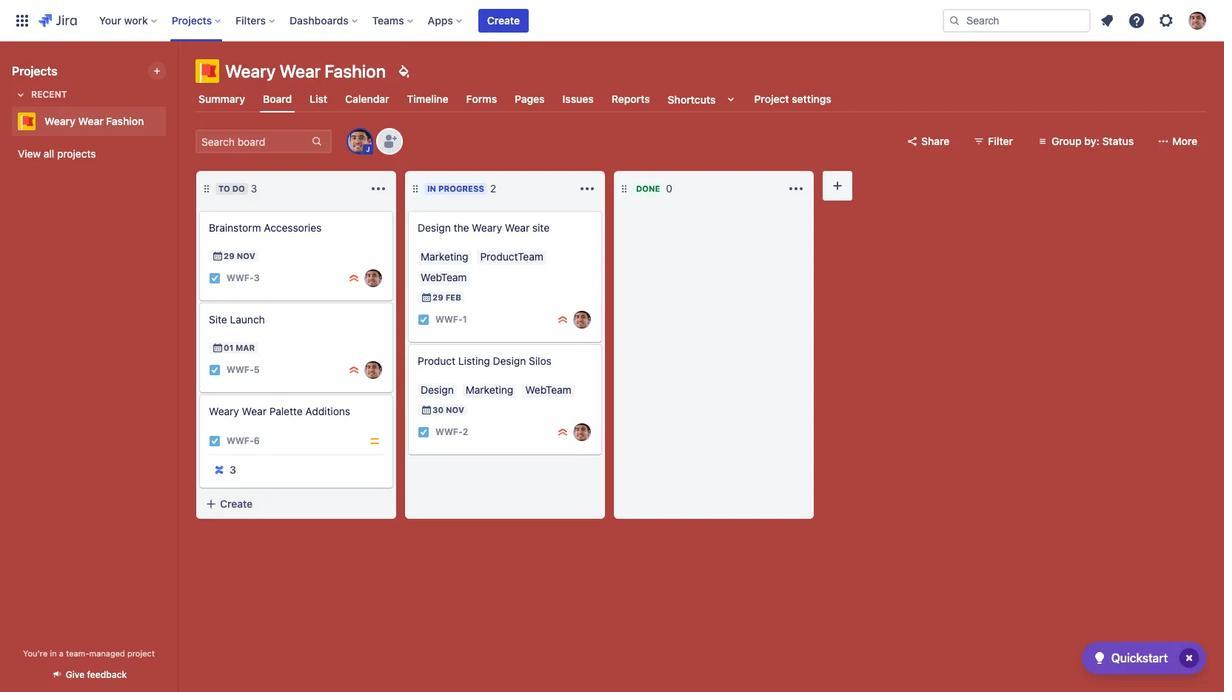 Task type: locate. For each thing, give the bounding box(es) containing it.
2 column actions menu image from the left
[[578, 180, 596, 198]]

0 vertical spatial highest image
[[348, 273, 360, 284]]

29 nov
[[224, 251, 255, 261]]

highest image for brainstorm accessories
[[348, 273, 360, 284]]

weary wear fashion up 'list'
[[225, 61, 386, 81]]

1 vertical spatial fashion
[[106, 115, 144, 127]]

shortcuts button
[[665, 86, 743, 113]]

0
[[666, 182, 673, 195]]

2 vertical spatial james peterson image
[[573, 424, 591, 441]]

set background color image
[[395, 62, 413, 80]]

wwf- for 1
[[436, 314, 463, 325]]

dashboards button
[[285, 9, 363, 32]]

board
[[263, 92, 292, 105]]

wwf-5
[[227, 365, 260, 376]]

task image down 29 february 2024 image
[[418, 314, 430, 326]]

banner
[[0, 0, 1224, 41]]

3 right do
[[251, 182, 257, 195]]

jira image
[[39, 11, 77, 29], [39, 11, 77, 29]]

wwf-
[[227, 273, 254, 284], [436, 314, 463, 325], [227, 365, 254, 376], [436, 427, 463, 438], [227, 436, 254, 447]]

Search board text field
[[197, 131, 310, 152]]

1 horizontal spatial james peterson image
[[573, 311, 591, 329]]

2 down 30 nov
[[463, 427, 468, 438]]

weary up "wwf-6"
[[209, 405, 239, 418]]

1 horizontal spatial nov
[[446, 405, 464, 415]]

design left the the in the top of the page
[[418, 221, 451, 234]]

column actions menu image left done
[[578, 180, 596, 198]]

wwf- for 3
[[227, 273, 254, 284]]

create button
[[478, 9, 529, 32], [196, 491, 396, 518]]

wear left site
[[505, 221, 530, 234]]

james peterson image
[[364, 270, 382, 287], [573, 311, 591, 329]]

shortcuts
[[668, 93, 716, 106]]

3 column actions menu image from the left
[[787, 180, 805, 198]]

1 vertical spatial 29
[[433, 293, 443, 302]]

create down 3 button
[[220, 498, 253, 510]]

task image
[[209, 364, 221, 376]]

projects button
[[167, 9, 227, 32]]

column actions menu image down add people icon
[[370, 180, 387, 198]]

team-
[[66, 649, 89, 658]]

1 horizontal spatial create
[[487, 14, 520, 26]]

projects up recent
[[12, 64, 57, 78]]

1 horizontal spatial column actions menu image
[[578, 180, 596, 198]]

1 vertical spatial nov
[[446, 405, 464, 415]]

task image left wwf-2 link
[[418, 427, 430, 438]]

wwf- inside wwf-6 link
[[227, 436, 254, 447]]

confluence image
[[213, 464, 225, 476], [213, 464, 225, 476]]

0 vertical spatial james peterson image
[[348, 130, 372, 153]]

wwf- down 29 feb
[[436, 314, 463, 325]]

project
[[754, 93, 789, 105]]

filters button
[[231, 9, 281, 32]]

nov up wwf-3
[[237, 251, 255, 261]]

1 column actions menu image from the left
[[370, 180, 387, 198]]

weary
[[225, 61, 276, 81], [44, 115, 76, 127], [472, 221, 502, 234], [209, 405, 239, 418]]

reports link
[[609, 86, 653, 113]]

0 horizontal spatial fashion
[[106, 115, 144, 127]]

fashion up calendar
[[325, 61, 386, 81]]

1 vertical spatial 2
[[463, 427, 468, 438]]

a
[[59, 649, 64, 658]]

0 vertical spatial james peterson image
[[364, 270, 382, 287]]

wwf- inside wwf-1 link
[[436, 314, 463, 325]]

teams
[[372, 14, 404, 26]]

wear
[[280, 61, 321, 81], [78, 115, 103, 127], [505, 221, 530, 234], [242, 405, 267, 418]]

1 horizontal spatial 29
[[433, 293, 443, 302]]

by:
[[1085, 135, 1100, 147]]

your profile and settings image
[[1189, 11, 1207, 29]]

projects
[[172, 14, 212, 26], [12, 64, 57, 78]]

wwf- up 3 button
[[227, 436, 254, 447]]

wwf- inside wwf-3 link
[[227, 273, 254, 284]]

wwf- down the 01 mar
[[227, 365, 254, 376]]

calendar link
[[342, 86, 392, 113]]

share button
[[898, 130, 959, 153]]

0 vertical spatial design
[[418, 221, 451, 234]]

site
[[532, 221, 550, 234]]

forms
[[466, 93, 497, 105]]

quickstart
[[1112, 652, 1168, 665]]

0 horizontal spatial weary wear fashion
[[44, 115, 144, 127]]

1 horizontal spatial weary wear fashion
[[225, 61, 386, 81]]

column actions menu image
[[370, 180, 387, 198], [578, 180, 596, 198], [787, 180, 805, 198]]

0 vertical spatial fashion
[[325, 61, 386, 81]]

sidebar navigation image
[[161, 59, 194, 89]]

2
[[490, 182, 496, 195], [463, 427, 468, 438]]

product listing design silos
[[418, 355, 552, 367]]

3 down 29 nov
[[254, 273, 260, 284]]

weary wear fashion up view all projects link
[[44, 115, 144, 127]]

wear up "6"
[[242, 405, 267, 418]]

add people image
[[381, 133, 398, 150]]

nov right 30
[[446, 405, 464, 415]]

2 highest image from the top
[[557, 427, 569, 438]]

dismiss quickstart image
[[1178, 647, 1201, 670]]

1 vertical spatial james peterson image
[[573, 311, 591, 329]]

list
[[310, 93, 327, 105]]

group
[[1052, 135, 1082, 147]]

mar
[[236, 343, 255, 353]]

task image left wwf-6 link
[[209, 436, 221, 447]]

create right 'apps' 'popup button'
[[487, 14, 520, 26]]

29 for 29 feb
[[433, 293, 443, 302]]

01 mar
[[224, 343, 255, 353]]

design
[[418, 221, 451, 234], [493, 355, 526, 367]]

reports
[[612, 93, 650, 105]]

0 horizontal spatial column actions menu image
[[370, 180, 387, 198]]

tab list containing board
[[187, 86, 1215, 113]]

1 vertical spatial projects
[[12, 64, 57, 78]]

palette
[[269, 405, 303, 418]]

tab list
[[187, 86, 1215, 113]]

1 vertical spatial design
[[493, 355, 526, 367]]

highest image
[[348, 273, 360, 284], [348, 364, 360, 376]]

product
[[418, 355, 456, 367]]

1 horizontal spatial projects
[[172, 14, 212, 26]]

0 vertical spatial 29
[[224, 251, 235, 261]]

wwf- down 29 nov
[[227, 273, 254, 284]]

wwf-6 link
[[227, 435, 260, 448]]

notifications image
[[1098, 11, 1116, 29]]

1 vertical spatial highest image
[[557, 427, 569, 438]]

29 february 2024 image
[[421, 292, 433, 304]]

your work button
[[95, 9, 163, 32]]

0 vertical spatial create
[[487, 14, 520, 26]]

view all projects link
[[12, 141, 166, 167]]

wear up 'list'
[[280, 61, 321, 81]]

2 right "progress"
[[490, 182, 496, 195]]

wwf- down 30 nov
[[436, 427, 463, 438]]

highest image
[[557, 314, 569, 326], [557, 427, 569, 438]]

to do 3
[[219, 182, 257, 195]]

0 vertical spatial nov
[[237, 251, 255, 261]]

29 feb
[[433, 293, 461, 302]]

weary wear fashion
[[225, 61, 386, 81], [44, 115, 144, 127]]

weary wear fashion link
[[12, 107, 160, 136]]

accessories
[[264, 221, 322, 234]]

wwf- inside wwf-5 link
[[227, 365, 254, 376]]

view all projects
[[18, 147, 96, 160]]

1 horizontal spatial 2
[[490, 182, 496, 195]]

1 horizontal spatial design
[[493, 355, 526, 367]]

weary right the the in the top of the page
[[472, 221, 502, 234]]

01 march 2024 image
[[212, 342, 224, 354]]

project settings
[[754, 93, 832, 105]]

0 vertical spatial 2
[[490, 182, 496, 195]]

2 vertical spatial 3
[[230, 464, 236, 476]]

wwf-1
[[436, 314, 467, 325]]

task image for wwf-2
[[418, 427, 430, 438]]

0 vertical spatial highest image
[[557, 314, 569, 326]]

0 horizontal spatial james peterson image
[[364, 270, 382, 287]]

01 march 2024 image
[[212, 342, 224, 354]]

listing
[[458, 355, 490, 367]]

give feedback
[[66, 670, 127, 681]]

1 vertical spatial 3
[[254, 273, 260, 284]]

0 horizontal spatial 2
[[463, 427, 468, 438]]

group by: status
[[1052, 135, 1134, 147]]

5
[[254, 365, 260, 376]]

create
[[487, 14, 520, 26], [220, 498, 253, 510]]

1 vertical spatial create button
[[196, 491, 396, 518]]

column actions menu image for progress
[[578, 180, 596, 198]]

filter
[[988, 135, 1013, 147]]

weary wear palette additions
[[209, 405, 350, 418]]

3 down wwf-6 link
[[230, 464, 236, 476]]

0 vertical spatial weary wear fashion
[[225, 61, 386, 81]]

fashion inside weary wear fashion link
[[106, 115, 144, 127]]

wear up view all projects link
[[78, 115, 103, 127]]

weary up board
[[225, 61, 276, 81]]

medium image
[[369, 436, 381, 447]]

james peterson image
[[348, 130, 372, 153], [364, 361, 382, 379], [573, 424, 591, 441]]

29 up wwf-3
[[224, 251, 235, 261]]

task image
[[209, 273, 221, 284], [418, 314, 430, 326], [418, 427, 430, 438], [209, 436, 221, 447]]

0 vertical spatial projects
[[172, 14, 212, 26]]

design left silos
[[493, 355, 526, 367]]

create project image
[[151, 65, 163, 77]]

column actions menu image left the create column 'icon'
[[787, 180, 805, 198]]

3 inside button
[[230, 464, 236, 476]]

1 highest image from the top
[[557, 314, 569, 326]]

forms link
[[463, 86, 500, 113]]

wwf- inside wwf-2 link
[[436, 427, 463, 438]]

0 vertical spatial create button
[[478, 9, 529, 32]]

29 november 2023 image
[[212, 250, 224, 262], [212, 250, 224, 262]]

0 horizontal spatial create button
[[196, 491, 396, 518]]

fashion left add to starred image
[[106, 115, 144, 127]]

weary down recent
[[44, 115, 76, 127]]

dashboards
[[290, 14, 349, 26]]

6
[[254, 436, 260, 447]]

0 horizontal spatial 29
[[224, 251, 235, 261]]

project settings link
[[751, 86, 835, 113]]

0 horizontal spatial create
[[220, 498, 253, 510]]

task image left wwf-3 link
[[209, 273, 221, 284]]

help image
[[1128, 11, 1146, 29]]

all
[[44, 147, 54, 160]]

projects inside popup button
[[172, 14, 212, 26]]

create column image
[[829, 177, 847, 195]]

projects right work
[[172, 14, 212, 26]]

1 horizontal spatial create button
[[478, 9, 529, 32]]

2 horizontal spatial column actions menu image
[[787, 180, 805, 198]]

0 horizontal spatial nov
[[237, 251, 255, 261]]

30 november 2023 image
[[421, 404, 433, 416], [421, 404, 433, 416]]

1 highest image from the top
[[348, 273, 360, 284]]

1 vertical spatial highest image
[[348, 364, 360, 376]]

in progress 2
[[427, 182, 496, 195]]

teams button
[[368, 9, 419, 32]]

2 highest image from the top
[[348, 364, 360, 376]]

29 left feb
[[433, 293, 443, 302]]

highest image for design the weary wear site
[[557, 314, 569, 326]]

1 vertical spatial james peterson image
[[364, 361, 382, 379]]



Task type: describe. For each thing, give the bounding box(es) containing it.
highest image for site launch
[[348, 364, 360, 376]]

pages
[[515, 93, 545, 105]]

apps button
[[423, 9, 468, 32]]

projects
[[57, 147, 96, 160]]

wwf-2 link
[[436, 426, 468, 439]]

task image for wwf-6
[[209, 436, 221, 447]]

design the weary wear site
[[418, 221, 550, 234]]

your work
[[99, 14, 148, 26]]

recent
[[31, 89, 67, 100]]

check image
[[1091, 650, 1109, 667]]

wwf- for 5
[[227, 365, 254, 376]]

wwf-6
[[227, 436, 260, 447]]

29 for 29 nov
[[224, 251, 235, 261]]

silos
[[529, 355, 552, 367]]

1 vertical spatial create
[[220, 498, 253, 510]]

apps
[[428, 14, 453, 26]]

01
[[224, 343, 234, 353]]

29 february 2024 image
[[421, 292, 433, 304]]

nov for 30 nov
[[446, 405, 464, 415]]

timeline
[[407, 93, 449, 105]]

site launch
[[209, 313, 265, 326]]

more button
[[1149, 130, 1207, 153]]

search image
[[949, 14, 961, 26]]

wwf-2
[[436, 427, 468, 438]]

summary link
[[196, 86, 248, 113]]

settings image
[[1158, 11, 1175, 29]]

create button inside primary "element"
[[478, 9, 529, 32]]

summary
[[199, 93, 245, 105]]

list link
[[307, 86, 330, 113]]

30
[[433, 405, 444, 415]]

column actions menu image for 0
[[787, 180, 805, 198]]

1
[[463, 314, 467, 325]]

james peterson image for 3
[[364, 270, 382, 287]]

wwf-1 link
[[436, 314, 467, 326]]

task image for wwf-1
[[418, 314, 430, 326]]

0 horizontal spatial design
[[418, 221, 451, 234]]

wwf-3
[[227, 273, 260, 284]]

2 inside wwf-2 link
[[463, 427, 468, 438]]

pages link
[[512, 86, 548, 113]]

james peterson image for 1
[[573, 311, 591, 329]]

1 horizontal spatial fashion
[[325, 61, 386, 81]]

1 vertical spatial weary wear fashion
[[44, 115, 144, 127]]

brainstorm accessories
[[209, 221, 322, 234]]

30 nov
[[433, 405, 464, 415]]

james peterson image for wwf-5
[[364, 361, 382, 379]]

done 0
[[636, 182, 673, 195]]

your
[[99, 14, 121, 26]]

nov for 29 nov
[[237, 251, 255, 261]]

progress
[[438, 184, 484, 193]]

add to starred image
[[161, 113, 179, 130]]

filter button
[[965, 130, 1022, 153]]

more
[[1173, 135, 1198, 147]]

additions
[[305, 405, 350, 418]]

0 horizontal spatial projects
[[12, 64, 57, 78]]

create inside primary "element"
[[487, 14, 520, 26]]

launch
[[230, 313, 265, 326]]

do
[[232, 184, 245, 193]]

you're
[[23, 649, 48, 658]]

brainstorm
[[209, 221, 261, 234]]

feb
[[446, 293, 461, 302]]

primary element
[[9, 0, 943, 41]]

quickstart button
[[1082, 642, 1207, 675]]

wwf-5 link
[[227, 364, 260, 377]]

timeline link
[[404, 86, 452, 113]]

managed
[[89, 649, 125, 658]]

appswitcher icon image
[[13, 11, 31, 29]]

collapse recent projects image
[[12, 86, 30, 104]]

done
[[636, 184, 660, 193]]

status
[[1102, 135, 1134, 147]]

issues
[[563, 93, 594, 105]]

project
[[127, 649, 155, 658]]

you're in a team-managed project
[[23, 649, 155, 658]]

the
[[454, 221, 469, 234]]

highest image for product listing design silos
[[557, 427, 569, 438]]

wwf- for 6
[[227, 436, 254, 447]]

issues link
[[560, 86, 597, 113]]

banner containing your work
[[0, 0, 1224, 41]]

share
[[921, 135, 950, 147]]

in
[[427, 184, 436, 193]]

3 button
[[209, 461, 241, 479]]

site
[[209, 313, 227, 326]]

task image for wwf-3
[[209, 273, 221, 284]]

wwf-3 link
[[227, 272, 260, 285]]

Search field
[[943, 9, 1091, 32]]

in
[[50, 649, 57, 658]]

0 vertical spatial 3
[[251, 182, 257, 195]]

to
[[219, 184, 230, 193]]

give feedback button
[[42, 663, 136, 687]]

james peterson image for wwf-2
[[573, 424, 591, 441]]

work
[[124, 14, 148, 26]]

filters
[[236, 14, 266, 26]]

view
[[18, 147, 41, 160]]

wwf- for 2
[[436, 427, 463, 438]]

give
[[66, 670, 85, 681]]

calendar
[[345, 93, 389, 105]]



Task type: vqa. For each thing, say whether or not it's contained in the screenshot.
"BY"
no



